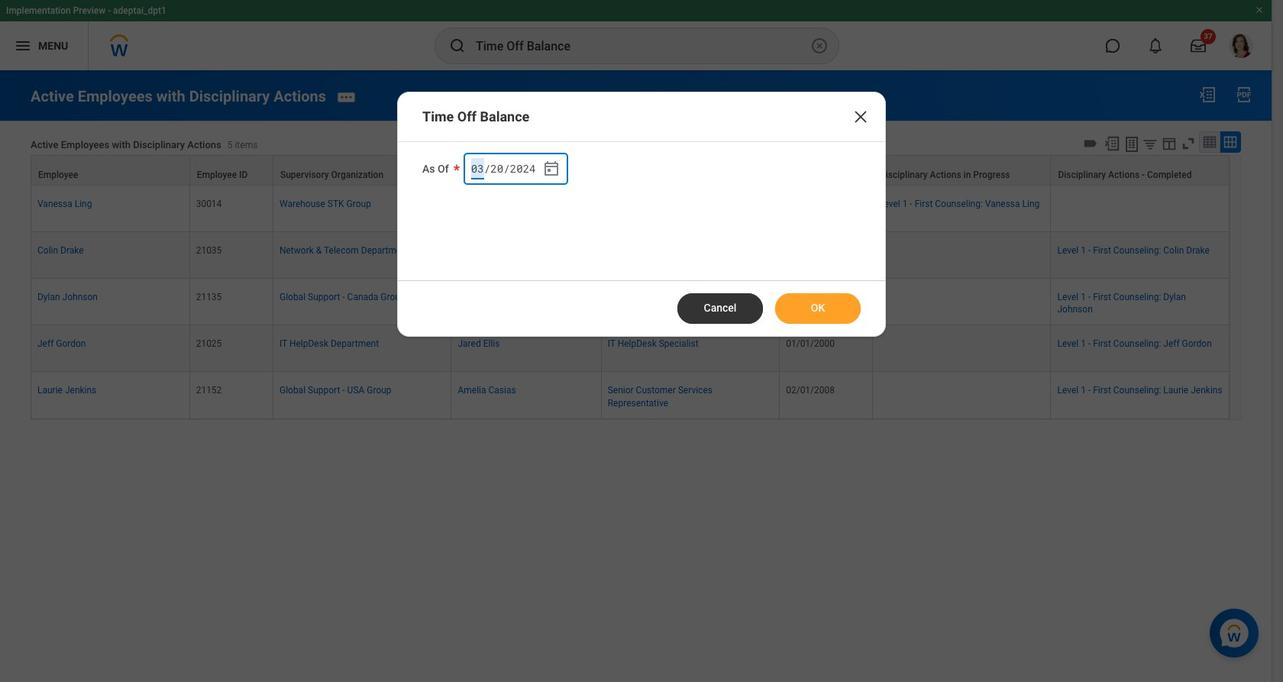 Task type: locate. For each thing, give the bounding box(es) containing it.
2 active from the top
[[31, 139, 58, 151]]

1 gordon from the left
[[56, 339, 86, 349]]

1 support from the top
[[308, 292, 340, 303]]

row containing vanessa ling
[[31, 186, 1230, 232]]

fullscreen image
[[1181, 135, 1197, 152]]

employee for employee
[[38, 169, 78, 180]]

3 row from the top
[[31, 232, 1230, 279]]

johnson up level 1 - first counseling: jeff gordon link at the right
[[1058, 304, 1093, 315]]

1 horizontal spatial helpdesk
[[618, 339, 657, 349]]

1 active from the top
[[31, 87, 74, 105]]

customer service representative link
[[608, 289, 743, 303]]

0 horizontal spatial representative
[[608, 398, 669, 408]]

1 horizontal spatial jenkins
[[1191, 385, 1223, 396]]

1 horizontal spatial /
[[504, 161, 510, 175]]

employees for active employees with disciplinary actions 5 items
[[61, 139, 109, 151]]

export to excel image left view printable version (pdf) icon
[[1199, 86, 1217, 104]]

0 vertical spatial 01/01/2000
[[786, 292, 835, 303]]

2 support from the top
[[308, 385, 340, 396]]

laurie down level 1 - first counseling: jeff gordon
[[1164, 385, 1189, 396]]

0 horizontal spatial helpdesk
[[290, 339, 329, 349]]

ok
[[811, 302, 825, 314]]

counseling: for jeff
[[1114, 339, 1162, 349]]

global
[[280, 292, 306, 303], [280, 385, 306, 396]]

20
[[491, 161, 504, 175]]

2 laurie from the left
[[1164, 385, 1189, 396]]

active for active employees with disciplinary actions 5 items
[[31, 139, 58, 151]]

1 laurie from the left
[[37, 385, 63, 396]]

first for level 1 - first counseling: dylan johnson
[[1094, 292, 1112, 303]]

representative right service at the right top of page
[[682, 292, 743, 303]]

export to excel image
[[1199, 86, 1217, 104], [1104, 135, 1121, 152]]

1 vertical spatial support
[[308, 385, 340, 396]]

row
[[31, 155, 1230, 186], [31, 186, 1230, 232], [31, 232, 1230, 279], [31, 279, 1230, 326], [31, 326, 1230, 372], [31, 372, 1230, 419]]

toolbar
[[1080, 131, 1242, 155]]

time off balance
[[423, 109, 530, 125]]

employee id button
[[190, 156, 273, 185]]

x circle image
[[811, 37, 829, 55]]

- up level 1 - first counseling: jeff gordon link at the right
[[1089, 292, 1091, 303]]

employees up active employees with disciplinary actions 5 items
[[78, 87, 153, 105]]

- up level 1 - first counseling: dylan johnson link on the top of page
[[1089, 245, 1091, 256]]

first
[[915, 199, 933, 209], [1094, 245, 1112, 256], [1094, 292, 1112, 303], [1094, 339, 1112, 349], [1094, 385, 1112, 396]]

amelia casias
[[458, 385, 516, 396]]

1 vertical spatial export to excel image
[[1104, 135, 1121, 152]]

0 horizontal spatial with
[[112, 139, 131, 151]]

first inside level 1 - first counseling: dylan johnson
[[1094, 292, 1112, 303]]

global down network
[[280, 292, 306, 303]]

disciplinary actions - completed
[[1059, 169, 1192, 180]]

- left canada
[[343, 292, 345, 303]]

ellis
[[483, 339, 500, 349]]

1 row from the top
[[31, 155, 1230, 186]]

level for level 1 - first counseling: colin drake
[[1058, 245, 1079, 256]]

jared ellis
[[458, 339, 500, 349]]

group right stk on the left of the page
[[347, 199, 371, 209]]

counseling: for colin
[[1114, 245, 1162, 256]]

1 it from the left
[[280, 339, 287, 349]]

0 horizontal spatial jeff
[[37, 339, 54, 349]]

2 employee from the left
[[197, 169, 237, 180]]

disciplinary down tag icon
[[1059, 169, 1107, 180]]

1 jenkins from the left
[[65, 385, 97, 396]]

1 vertical spatial employees
[[61, 139, 109, 151]]

0 horizontal spatial jenkins
[[65, 385, 97, 396]]

- inside banner
[[108, 5, 111, 16]]

stk
[[328, 199, 344, 209]]

helpdesk
[[290, 339, 329, 349], [618, 339, 657, 349]]

ling
[[75, 199, 92, 209], [1023, 199, 1040, 209]]

employees up employee popup button
[[61, 139, 109, 151]]

2 01/01/2000 from the top
[[786, 339, 835, 349]]

table image
[[1203, 134, 1218, 150]]

0 vertical spatial group
[[347, 199, 371, 209]]

global down it helpdesk department
[[280, 385, 306, 396]]

1 dylan from the left
[[37, 292, 60, 303]]

counseling: up level 1 - first counseling: dylan johnson link on the top of page
[[1114, 245, 1162, 256]]

worker's manager
[[459, 169, 533, 180]]

0 horizontal spatial drake
[[60, 245, 84, 256]]

2 jeff from the left
[[1164, 339, 1180, 349]]

support left canada
[[308, 292, 340, 303]]

1 inside level 1 - first counseling: dylan johnson
[[1081, 292, 1086, 303]]

department inside it helpdesk department link
[[331, 339, 379, 349]]

jeff up laurie jenkins link
[[37, 339, 54, 349]]

counseling: for vanessa
[[936, 199, 983, 209]]

1 horizontal spatial export to excel image
[[1199, 86, 1217, 104]]

export to worksheets image
[[1123, 135, 1142, 153]]

2 global from the top
[[280, 385, 306, 396]]

1 horizontal spatial ling
[[1023, 199, 1040, 209]]

0 vertical spatial support
[[308, 292, 340, 303]]

jeff
[[37, 339, 54, 349], [1164, 339, 1180, 349]]

1 for level 1 - first counseling: jeff gordon
[[1081, 339, 1086, 349]]

first down level 1 - first counseling: jeff gordon
[[1094, 385, 1112, 396]]

canada
[[347, 292, 379, 303]]

1 vanessa from the left
[[37, 199, 72, 209]]

disciplinary actions - completed button
[[1052, 156, 1229, 185]]

1 vertical spatial representative
[[608, 398, 669, 408]]

drake
[[60, 245, 84, 256], [1187, 245, 1210, 256]]

first up level 1 - first counseling: dylan johnson link on the top of page
[[1094, 245, 1112, 256]]

2 vertical spatial group
[[367, 385, 392, 396]]

1 up level 1 - first counseling: jeff gordon link at the right
[[1081, 292, 1086, 303]]

2 helpdesk from the left
[[618, 339, 657, 349]]

it for it helpdesk department
[[280, 339, 287, 349]]

1 helpdesk from the left
[[290, 339, 329, 349]]

- left the 'usa'
[[343, 385, 345, 396]]

gordon
[[56, 339, 86, 349], [1183, 339, 1213, 349]]

1 employee from the left
[[38, 169, 78, 180]]

row containing employee
[[31, 155, 1230, 186]]

employees for active employees with disciplinary actions
[[78, 87, 153, 105]]

- down 'disciplinary actions in progress'
[[910, 199, 913, 209]]

progress
[[974, 169, 1011, 180]]

in
[[964, 169, 971, 180]]

1 for level 1 - first counseling: colin drake
[[1081, 245, 1086, 256]]

actions
[[274, 87, 326, 105], [187, 139, 221, 151], [930, 169, 962, 180], [1109, 169, 1140, 180]]

4 row from the top
[[31, 279, 1230, 326]]

1 global from the top
[[280, 292, 306, 303]]

representative
[[682, 292, 743, 303], [608, 398, 669, 408]]

dylan johnson link
[[37, 289, 98, 303]]

gordon up level 1 - first counseling: laurie jenkins link
[[1183, 339, 1213, 349]]

0 horizontal spatial /
[[484, 161, 491, 175]]

amelia
[[458, 385, 486, 396]]

usa
[[347, 385, 365, 396]]

department
[[361, 245, 410, 256], [331, 339, 379, 349]]

cancel
[[704, 302, 737, 314]]

customer left service at the right top of page
[[608, 292, 648, 303]]

network & telecom department
[[280, 245, 410, 256]]

21152
[[196, 385, 222, 396]]

1 for level 1 - first counseling: vanessa ling
[[903, 199, 908, 209]]

global support - canada group link
[[280, 289, 405, 303]]

jeff up level 1 - first counseling: laurie jenkins link
[[1164, 339, 1180, 349]]

of
[[438, 163, 449, 175]]

1 vertical spatial with
[[112, 139, 131, 151]]

- for level 1 - first counseling: laurie jenkins
[[1089, 385, 1091, 396]]

employee left the 'id'
[[197, 169, 237, 180]]

time
[[423, 109, 454, 125]]

1 vertical spatial group
[[381, 292, 405, 303]]

worker's manager button
[[452, 156, 601, 185]]

click to view/edit grid preferences image
[[1161, 135, 1178, 152]]

1 horizontal spatial it
[[608, 339, 616, 349]]

2 jenkins from the left
[[1191, 385, 1223, 396]]

employee
[[38, 169, 78, 180], [197, 169, 237, 180]]

- inside level 1 - first counseling: dylan johnson
[[1089, 292, 1091, 303]]

1 horizontal spatial representative
[[682, 292, 743, 303]]

helpdesk up global support - usa group link
[[290, 339, 329, 349]]

department up the 'usa'
[[331, 339, 379, 349]]

21135
[[196, 292, 222, 303]]

group right canada
[[381, 292, 405, 303]]

6 row from the top
[[31, 372, 1230, 419]]

- down level 1 - first counseling: jeff gordon
[[1089, 385, 1091, 396]]

1 for level 1 - first counseling: dylan johnson
[[1081, 292, 1086, 303]]

1 down level 1 - first counseling: dylan johnson
[[1081, 339, 1086, 349]]

0 horizontal spatial export to excel image
[[1104, 135, 1121, 152]]

dylan inside level 1 - first counseling: dylan johnson
[[1164, 292, 1187, 303]]

row containing dylan johnson
[[31, 279, 1230, 326]]

/ right 20
[[504, 161, 510, 175]]

disciplinary actions in progress
[[880, 169, 1011, 180]]

row containing laurie jenkins
[[31, 372, 1230, 419]]

- inside popup button
[[1142, 169, 1145, 180]]

expand table image
[[1223, 134, 1239, 150]]

row containing jeff gordon
[[31, 326, 1230, 372]]

counseling: down level 1 - first counseling: jeff gordon
[[1114, 385, 1162, 396]]

0 horizontal spatial employee
[[38, 169, 78, 180]]

employees
[[78, 87, 153, 105], [61, 139, 109, 151]]

disciplinary up level 1 - first counseling: vanessa ling link
[[880, 169, 928, 180]]

counseling: up level 1 - first counseling: jeff gordon link at the right
[[1114, 292, 1162, 303]]

5 row from the top
[[31, 326, 1230, 372]]

group right the 'usa'
[[367, 385, 392, 396]]

counseling: down in on the top right of the page
[[936, 199, 983, 209]]

1 colin from the left
[[37, 245, 58, 256]]

0 vertical spatial employees
[[78, 87, 153, 105]]

level for level 1 - first counseling: laurie jenkins
[[1058, 385, 1079, 396]]

disciplinary down active employees with disciplinary actions
[[133, 139, 185, 151]]

- left completed
[[1142, 169, 1145, 180]]

1 horizontal spatial johnson
[[1058, 304, 1093, 315]]

profile logan mcneil element
[[1220, 29, 1263, 63]]

vanessa up colin drake link
[[37, 199, 72, 209]]

level inside level 1 - first counseling: vanessa ling link
[[879, 199, 901, 209]]

level 1 - first counseling: colin drake link
[[1058, 242, 1210, 256]]

first up level 1 - first counseling: jeff gordon link at the right
[[1094, 292, 1112, 303]]

0 horizontal spatial ling
[[75, 199, 92, 209]]

it up senior
[[608, 339, 616, 349]]

1 down 'disciplinary actions in progress'
[[903, 199, 908, 209]]

view printable version (pdf) image
[[1236, 86, 1254, 104]]

disciplinary actions in progress button
[[873, 156, 1051, 185]]

0 vertical spatial with
[[156, 87, 186, 105]]

export to excel image left 'export to worksheets' icon
[[1104, 135, 1121, 152]]

02/01/2008
[[786, 385, 835, 396]]

customer
[[608, 292, 648, 303], [636, 385, 676, 396]]

active for active employees with disciplinary actions
[[31, 87, 74, 105]]

level
[[879, 199, 901, 209], [1058, 245, 1079, 256], [1058, 292, 1079, 303], [1058, 339, 1079, 349], [1058, 385, 1079, 396]]

balance
[[480, 109, 530, 125]]

1 vertical spatial 01/01/2000
[[786, 339, 835, 349]]

1 01/01/2000 from the top
[[786, 292, 835, 303]]

- for global support - canada group
[[343, 292, 345, 303]]

1 horizontal spatial employee
[[197, 169, 237, 180]]

1 down level 1 - first counseling: jeff gordon
[[1081, 385, 1086, 396]]

counseling: for laurie
[[1114, 385, 1162, 396]]

column header
[[602, 155, 780, 186], [780, 155, 873, 186]]

department inside the network & telecom department link
[[361, 245, 410, 256]]

30014
[[196, 199, 222, 209]]

2 ling from the left
[[1023, 199, 1040, 209]]

level inside level 1 - first counseling: laurie jenkins link
[[1058, 385, 1079, 396]]

representative down senior
[[608, 398, 669, 408]]

helpdesk for department
[[290, 339, 329, 349]]

gordon up laurie jenkins link
[[56, 339, 86, 349]]

level 1 - first counseling: vanessa ling
[[879, 199, 1040, 209]]

warehouse stk group link
[[280, 195, 371, 209]]

level for level 1 - first counseling: vanessa ling
[[879, 199, 901, 209]]

department right the telecom
[[361, 245, 410, 256]]

with
[[156, 87, 186, 105], [112, 139, 131, 151]]

customer right senior
[[636, 385, 676, 396]]

first down level 1 - first counseling: dylan johnson
[[1094, 339, 1112, 349]]

- for global support - usa group
[[343, 385, 345, 396]]

1 vertical spatial department
[[331, 339, 379, 349]]

laurie down jeff gordon
[[37, 385, 63, 396]]

1 horizontal spatial laurie
[[1164, 385, 1189, 396]]

1 ling from the left
[[75, 199, 92, 209]]

0 horizontal spatial gordon
[[56, 339, 86, 349]]

global support - usa group
[[280, 385, 392, 396]]

- down level 1 - first counseling: dylan johnson
[[1089, 339, 1091, 349]]

1 horizontal spatial dylan
[[1164, 292, 1187, 303]]

level inside "level 1 - first counseling: colin drake" link
[[1058, 245, 1079, 256]]

helpdesk left specialist
[[618, 339, 657, 349]]

1 vertical spatial active
[[31, 139, 58, 151]]

1 horizontal spatial vanessa
[[986, 199, 1021, 209]]

level 1 - first counseling: dylan johnson link
[[1058, 289, 1187, 315]]

colin
[[37, 245, 58, 256], [1164, 245, 1185, 256]]

1 horizontal spatial colin
[[1164, 245, 1185, 256]]

0 vertical spatial johnson
[[62, 292, 98, 303]]

active
[[31, 87, 74, 105], [31, 139, 58, 151]]

vanessa down progress
[[986, 199, 1021, 209]]

01/01/2000 for specialist
[[786, 339, 835, 349]]

disciplinary
[[189, 87, 270, 105], [133, 139, 185, 151], [880, 169, 928, 180], [1059, 169, 1107, 180]]

colin up level 1 - first counseling: dylan johnson link on the top of page
[[1164, 245, 1185, 256]]

with up active employees with disciplinary actions 5 items
[[156, 87, 186, 105]]

active employees with disciplinary actions main content
[[0, 70, 1272, 434]]

support for usa
[[308, 385, 340, 396]]

search image
[[449, 37, 467, 55]]

cell
[[452, 186, 602, 232], [602, 186, 780, 232], [780, 186, 873, 232], [1052, 186, 1230, 232], [452, 232, 602, 279], [602, 232, 780, 279], [780, 232, 873, 279], [452, 279, 602, 326], [873, 372, 1052, 419]]

johnson up jeff gordon link
[[62, 292, 98, 303]]

1 vertical spatial global
[[280, 385, 306, 396]]

01/01/2000
[[786, 292, 835, 303], [786, 339, 835, 349]]

toolbar inside the active employees with disciplinary actions main content
[[1080, 131, 1242, 155]]

casias
[[489, 385, 516, 396]]

1 up level 1 - first counseling: dylan johnson link on the top of page
[[1081, 245, 1086, 256]]

0 vertical spatial department
[[361, 245, 410, 256]]

2024
[[510, 161, 536, 175]]

first down 'disciplinary actions in progress'
[[915, 199, 933, 209]]

support left the 'usa'
[[308, 385, 340, 396]]

0 vertical spatial global
[[280, 292, 306, 303]]

1 horizontal spatial gordon
[[1183, 339, 1213, 349]]

dylan up level 1 - first counseling: jeff gordon link at the right
[[1164, 292, 1187, 303]]

0 horizontal spatial laurie
[[37, 385, 63, 396]]

1 horizontal spatial jeff
[[1164, 339, 1180, 349]]

- for implementation preview -   adeptai_dpt1
[[108, 5, 111, 16]]

2 row from the top
[[31, 186, 1230, 232]]

counseling: down level 1 - first counseling: dylan johnson
[[1114, 339, 1162, 349]]

2 colin from the left
[[1164, 245, 1185, 256]]

1 drake from the left
[[60, 245, 84, 256]]

row containing colin drake
[[31, 232, 1230, 279]]

employee id
[[197, 169, 248, 180]]

active employees with disciplinary actions
[[31, 87, 326, 105]]

- right preview
[[108, 5, 111, 16]]

it
[[280, 339, 287, 349], [608, 339, 616, 349]]

0 horizontal spatial dylan
[[37, 292, 60, 303]]

warehouse stk group
[[280, 199, 371, 209]]

1 horizontal spatial with
[[156, 87, 186, 105]]

0 horizontal spatial vanessa
[[37, 199, 72, 209]]

level inside level 1 - first counseling: dylan johnson
[[1058, 292, 1079, 303]]

dylan up jeff gordon link
[[37, 292, 60, 303]]

0 vertical spatial active
[[31, 87, 74, 105]]

with for active employees with disciplinary actions
[[156, 87, 186, 105]]

disciplinary up "5"
[[189, 87, 270, 105]]

representative inside senior customer services representative
[[608, 398, 669, 408]]

preview
[[73, 5, 106, 16]]

0 horizontal spatial colin
[[37, 245, 58, 256]]

it up global support - usa group link
[[280, 339, 287, 349]]

0 vertical spatial export to excel image
[[1199, 86, 1217, 104]]

level inside level 1 - first counseling: jeff gordon link
[[1058, 339, 1079, 349]]

1 horizontal spatial drake
[[1187, 245, 1210, 256]]

1 vertical spatial customer
[[636, 385, 676, 396]]

- for level 1 - first counseling: vanessa ling
[[910, 199, 913, 209]]

colin up dylan johnson link
[[37, 245, 58, 256]]

1 vertical spatial johnson
[[1058, 304, 1093, 315]]

0 horizontal spatial it
[[280, 339, 287, 349]]

network
[[280, 245, 314, 256]]

dylan
[[37, 292, 60, 303], [1164, 292, 1187, 303]]

group
[[347, 199, 371, 209], [381, 292, 405, 303], [367, 385, 392, 396]]

with up employee popup button
[[112, 139, 131, 151]]

counseling: inside level 1 - first counseling: dylan johnson
[[1114, 292, 1162, 303]]

2 it from the left
[[608, 339, 616, 349]]

2 dylan from the left
[[1164, 292, 1187, 303]]

jared ellis link
[[458, 336, 500, 349]]

/ right 03
[[484, 161, 491, 175]]

group for usa
[[367, 385, 392, 396]]

employee up the vanessa ling link
[[38, 169, 78, 180]]



Task type: describe. For each thing, give the bounding box(es) containing it.
time off balance dialog
[[397, 92, 886, 337]]

as
[[423, 163, 435, 175]]

laurie jenkins link
[[37, 382, 97, 396]]

employee for employee id
[[197, 169, 237, 180]]

level 1 - first counseling: vanessa ling link
[[879, 195, 1040, 209]]

cancel button
[[678, 293, 763, 324]]

as of
[[423, 163, 449, 175]]

2 gordon from the left
[[1183, 339, 1213, 349]]

as of group
[[464, 154, 567, 184]]

senior
[[608, 385, 634, 396]]

it helpdesk specialist
[[608, 339, 699, 349]]

completed
[[1148, 169, 1192, 180]]

2 drake from the left
[[1187, 245, 1210, 256]]

- for level 1 - first counseling: dylan johnson
[[1089, 292, 1091, 303]]

implementation
[[6, 5, 71, 16]]

1 jeff from the left
[[37, 339, 54, 349]]

first for level 1 - first counseling: laurie jenkins
[[1094, 385, 1112, 396]]

level for level 1 - first counseling: jeff gordon
[[1058, 339, 1079, 349]]

x image
[[852, 108, 870, 126]]

select to filter grid data image
[[1142, 136, 1159, 152]]

it for it helpdesk specialist
[[608, 339, 616, 349]]

01/01/2000 for representative
[[786, 292, 835, 303]]

senior customer services representative link
[[608, 382, 713, 408]]

colin drake link
[[37, 242, 84, 256]]

- for disciplinary actions - completed
[[1142, 169, 1145, 180]]

level 1 - first counseling: jeff gordon
[[1058, 339, 1213, 349]]

level 1 - first counseling: laurie jenkins
[[1058, 385, 1223, 396]]

telecom
[[324, 245, 359, 256]]

notifications large image
[[1148, 38, 1164, 53]]

global for global support - usa group
[[280, 385, 306, 396]]

implementation preview -   adeptai_dpt1
[[6, 5, 166, 16]]

items
[[235, 140, 258, 151]]

- for level 1 - first counseling: jeff gordon
[[1089, 339, 1091, 349]]

supervisory
[[280, 169, 329, 180]]

first for level 1 - first counseling: colin drake
[[1094, 245, 1112, 256]]

amelia casias link
[[458, 382, 516, 396]]

2 / from the left
[[504, 161, 510, 175]]

customer service representative
[[608, 292, 743, 303]]

level 1 - first counseling: colin drake
[[1058, 245, 1210, 256]]

jeff gordon link
[[37, 336, 86, 349]]

support for canada
[[308, 292, 340, 303]]

jared
[[458, 339, 481, 349]]

counseling: for dylan
[[1114, 292, 1162, 303]]

supervisory organization
[[280, 169, 384, 180]]

inbox large image
[[1191, 38, 1207, 53]]

level 1 - first counseling: jeff gordon link
[[1058, 336, 1213, 349]]

it helpdesk department link
[[280, 336, 379, 349]]

jeff gordon
[[37, 339, 86, 349]]

level 1 - first counseling: laurie jenkins link
[[1058, 382, 1223, 396]]

group for canada
[[381, 292, 405, 303]]

warehouse
[[280, 199, 325, 209]]

off
[[457, 109, 477, 125]]

worker's
[[459, 169, 494, 180]]

global for global support - canada group
[[280, 292, 306, 303]]

first for level 1 - first counseling: jeff gordon
[[1094, 339, 1112, 349]]

calendar image
[[542, 160, 561, 178]]

global support - usa group link
[[280, 382, 392, 396]]

network & telecom department link
[[280, 242, 410, 256]]

2 column header from the left
[[780, 155, 873, 186]]

it helpdesk specialist link
[[608, 336, 699, 349]]

1 for level 1 - first counseling: laurie jenkins
[[1081, 385, 1086, 396]]

2 vanessa from the left
[[986, 199, 1021, 209]]

0 vertical spatial representative
[[682, 292, 743, 303]]

senior customer services representative
[[608, 385, 713, 408]]

&
[[316, 245, 322, 256]]

close environment banner image
[[1255, 5, 1265, 15]]

1 / from the left
[[484, 161, 491, 175]]

ok button
[[776, 293, 861, 324]]

0 vertical spatial customer
[[608, 292, 648, 303]]

first for level 1 - first counseling: vanessa ling
[[915, 199, 933, 209]]

vanessa ling link
[[37, 195, 92, 209]]

5
[[228, 140, 233, 151]]

21035
[[196, 245, 222, 256]]

- for level 1 - first counseling: colin drake
[[1089, 245, 1091, 256]]

21025
[[196, 339, 222, 349]]

organization
[[331, 169, 384, 180]]

dylan inside dylan johnson link
[[37, 292, 60, 303]]

manager
[[496, 169, 533, 180]]

customer inside senior customer services representative
[[636, 385, 676, 396]]

03
[[471, 161, 484, 175]]

with for active employees with disciplinary actions 5 items
[[112, 139, 131, 151]]

global support - canada group
[[280, 292, 405, 303]]

laurie jenkins
[[37, 385, 97, 396]]

employee button
[[31, 156, 189, 185]]

tag image
[[1083, 135, 1100, 152]]

helpdesk for specialist
[[618, 339, 657, 349]]

service
[[650, 292, 680, 303]]

level for level 1 - first counseling: dylan johnson
[[1058, 292, 1079, 303]]

level 1 - first counseling: dylan johnson
[[1058, 292, 1187, 315]]

adeptai_dpt1
[[113, 5, 166, 16]]

supervisory organization button
[[274, 156, 451, 185]]

colin inside "level 1 - first counseling: colin drake" link
[[1164, 245, 1185, 256]]

colin drake
[[37, 245, 84, 256]]

dylan johnson
[[37, 292, 98, 303]]

specialist
[[659, 339, 699, 349]]

active employees with disciplinary actions link
[[31, 87, 326, 105]]

0 horizontal spatial johnson
[[62, 292, 98, 303]]

vanessa ling
[[37, 199, 92, 209]]

services
[[678, 385, 713, 396]]

03 / 20 / 2024
[[471, 161, 536, 175]]

implementation preview -   adeptai_dpt1 banner
[[0, 0, 1272, 70]]

1 column header from the left
[[602, 155, 780, 186]]

active employees with disciplinary actions 5 items
[[31, 139, 258, 151]]

id
[[239, 169, 248, 180]]

colin inside colin drake link
[[37, 245, 58, 256]]

it helpdesk department
[[280, 339, 379, 349]]

johnson inside level 1 - first counseling: dylan johnson
[[1058, 304, 1093, 315]]



Task type: vqa. For each thing, say whether or not it's contained in the screenshot.
exclamation circle 'icon'
no



